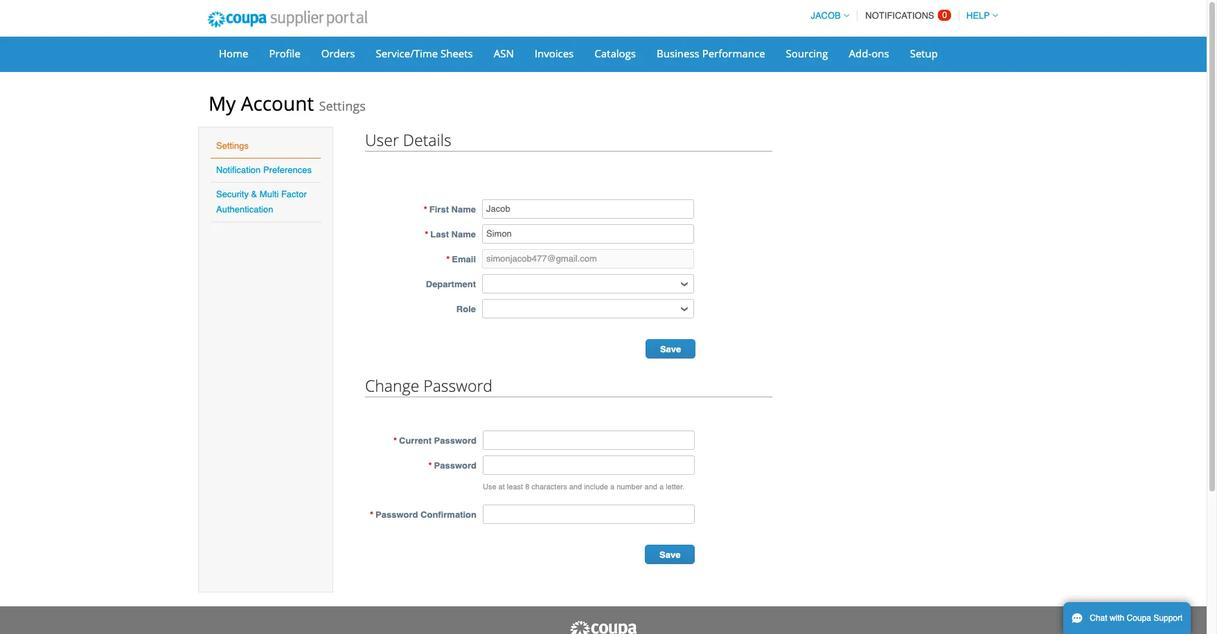 Task type: vqa. For each thing, say whether or not it's contained in the screenshot.
First
yes



Task type: locate. For each thing, give the bounding box(es) containing it.
current
[[399, 436, 432, 446]]

least
[[507, 483, 523, 492]]

2 name from the top
[[451, 229, 476, 240]]

authentication
[[216, 204, 273, 215]]

change
[[365, 375, 419, 397]]

1 horizontal spatial settings
[[319, 98, 366, 114]]

support
[[1154, 614, 1183, 623]]

* for * current password
[[393, 436, 397, 446]]

name right the last
[[451, 229, 476, 240]]

ons
[[872, 46, 889, 60]]

1 vertical spatial coupa supplier portal image
[[569, 621, 638, 635]]

help link
[[960, 10, 998, 21]]

orders link
[[312, 43, 364, 64]]

jacob link
[[804, 10, 849, 21]]

None text field
[[482, 249, 694, 269]]

0 vertical spatial save button
[[646, 339, 696, 359]]

security & multi factor authentication
[[216, 189, 307, 215]]

use
[[483, 483, 496, 492]]

1 vertical spatial save button
[[645, 545, 695, 565]]

orders
[[321, 46, 355, 60]]

navigation containing notifications 0
[[804, 2, 998, 29]]

invoices
[[535, 46, 574, 60]]

preferences
[[263, 165, 312, 175]]

user details
[[365, 129, 451, 151]]

number
[[617, 483, 642, 492]]

1 vertical spatial save
[[660, 550, 681, 560]]

* first name
[[424, 204, 476, 215]]

None password field
[[483, 431, 695, 450], [483, 456, 695, 475], [483, 505, 695, 524], [483, 431, 695, 450], [483, 456, 695, 475], [483, 505, 695, 524]]

* email
[[446, 254, 476, 265]]

confirmation
[[421, 510, 477, 520]]

security
[[216, 189, 249, 199]]

name right first
[[451, 204, 476, 215]]

multi
[[260, 189, 279, 199]]

0 horizontal spatial and
[[569, 483, 582, 492]]

0 horizontal spatial coupa supplier portal image
[[198, 2, 377, 37]]

and
[[569, 483, 582, 492], [645, 483, 657, 492]]

service/time sheets link
[[367, 43, 482, 64]]

password left "confirmation" in the left of the page
[[375, 510, 418, 520]]

navigation
[[804, 2, 998, 29]]

notification preferences link
[[216, 165, 312, 175]]

sheets
[[441, 46, 473, 60]]

department
[[426, 279, 476, 290]]

a
[[610, 483, 615, 492], [659, 483, 664, 492]]

coupa
[[1127, 614, 1151, 623]]

0 vertical spatial settings
[[319, 98, 366, 114]]

save button
[[646, 339, 696, 359], [645, 545, 695, 565]]

password down "* current password"
[[434, 461, 477, 471]]

* for * password
[[428, 461, 432, 471]]

business
[[657, 46, 699, 60]]

user
[[365, 129, 399, 151]]

0
[[942, 10, 947, 20]]

1 horizontal spatial and
[[645, 483, 657, 492]]

sourcing link
[[777, 43, 837, 64]]

service/time
[[376, 46, 438, 60]]

0 vertical spatial save
[[660, 344, 681, 355]]

2 a from the left
[[659, 483, 664, 492]]

jacob
[[811, 10, 841, 21]]

0 vertical spatial name
[[451, 204, 476, 215]]

settings up user
[[319, 98, 366, 114]]

1 horizontal spatial a
[[659, 483, 664, 492]]

setup
[[910, 46, 938, 60]]

1 and from the left
[[569, 483, 582, 492]]

1 name from the top
[[451, 204, 476, 215]]

password
[[423, 375, 493, 397], [434, 436, 477, 446], [434, 461, 477, 471], [375, 510, 418, 520]]

settings up notification
[[216, 141, 249, 151]]

coupa supplier portal image
[[198, 2, 377, 37], [569, 621, 638, 635]]

None text field
[[482, 199, 694, 219], [482, 224, 694, 244], [482, 199, 694, 219], [482, 224, 694, 244]]

letter.
[[666, 483, 684, 492]]

0 vertical spatial coupa supplier portal image
[[198, 2, 377, 37]]

name
[[451, 204, 476, 215], [451, 229, 476, 240]]

2 and from the left
[[645, 483, 657, 492]]

1 vertical spatial name
[[451, 229, 476, 240]]

* last name
[[425, 229, 476, 240]]

0 horizontal spatial a
[[610, 483, 615, 492]]

1 horizontal spatial coupa supplier portal image
[[569, 621, 638, 635]]

use at least 8 characters and include a number and a letter.
[[483, 483, 684, 492]]

0 horizontal spatial settings
[[216, 141, 249, 151]]

characters
[[532, 483, 567, 492]]

a left letter.
[[659, 483, 664, 492]]

1 save from the top
[[660, 344, 681, 355]]

password up * password
[[434, 436, 477, 446]]

and right number
[[645, 483, 657, 492]]

settings inside my account settings
[[319, 98, 366, 114]]

chat with coupa support
[[1090, 614, 1183, 623]]

save
[[660, 344, 681, 355], [660, 550, 681, 560]]

*
[[424, 204, 427, 215], [425, 229, 428, 240], [446, 254, 450, 265], [393, 436, 397, 446], [428, 461, 432, 471], [370, 510, 373, 520]]

settings
[[319, 98, 366, 114], [216, 141, 249, 151]]

add-
[[849, 46, 872, 60]]

* for * first name
[[424, 204, 427, 215]]

chat
[[1090, 614, 1107, 623]]

password up "* current password"
[[423, 375, 493, 397]]

email
[[452, 254, 476, 265]]

last
[[430, 229, 449, 240]]

my account settings
[[209, 90, 366, 116]]

and left include
[[569, 483, 582, 492]]

a right include
[[610, 483, 615, 492]]



Task type: describe. For each thing, give the bounding box(es) containing it.
asn
[[494, 46, 514, 60]]

asn link
[[485, 43, 523, 64]]

* current password
[[393, 436, 477, 446]]

name for * first name
[[451, 204, 476, 215]]

sourcing
[[786, 46, 828, 60]]

setup link
[[901, 43, 947, 64]]

with
[[1110, 614, 1124, 623]]

settings link
[[216, 141, 249, 151]]

password for change password
[[423, 375, 493, 397]]

1 save button from the top
[[646, 339, 696, 359]]

role
[[456, 304, 476, 314]]

notifications
[[865, 10, 934, 21]]

password for * password confirmation
[[375, 510, 418, 520]]

business performance
[[657, 46, 765, 60]]

performance
[[702, 46, 765, 60]]

security & multi factor authentication link
[[216, 189, 307, 215]]

first
[[429, 204, 449, 215]]

home
[[219, 46, 248, 60]]

add-ons
[[849, 46, 889, 60]]

details
[[403, 129, 451, 151]]

factor
[[281, 189, 307, 199]]

my
[[209, 90, 236, 116]]

* for * email
[[446, 254, 450, 265]]

chat with coupa support button
[[1063, 603, 1191, 635]]

at
[[498, 483, 505, 492]]

home link
[[210, 43, 257, 64]]

notifications 0
[[865, 10, 947, 21]]

profile link
[[260, 43, 310, 64]]

* for * password confirmation
[[370, 510, 373, 520]]

* password confirmation
[[370, 510, 477, 520]]

2 save from the top
[[660, 550, 681, 560]]

* for * last name
[[425, 229, 428, 240]]

profile
[[269, 46, 301, 60]]

catalogs link
[[586, 43, 645, 64]]

notification preferences
[[216, 165, 312, 175]]

catalogs
[[595, 46, 636, 60]]

name for * last name
[[451, 229, 476, 240]]

1 a from the left
[[610, 483, 615, 492]]

password for * password
[[434, 461, 477, 471]]

add-ons link
[[840, 43, 898, 64]]

&
[[251, 189, 257, 199]]

notification
[[216, 165, 261, 175]]

change password
[[365, 375, 493, 397]]

service/time sheets
[[376, 46, 473, 60]]

account
[[241, 90, 314, 116]]

business performance link
[[648, 43, 774, 64]]

8
[[525, 483, 529, 492]]

2 save button from the top
[[645, 545, 695, 565]]

* password
[[428, 461, 477, 471]]

1 vertical spatial settings
[[216, 141, 249, 151]]

invoices link
[[526, 43, 583, 64]]

help
[[966, 10, 990, 21]]

include
[[584, 483, 608, 492]]



